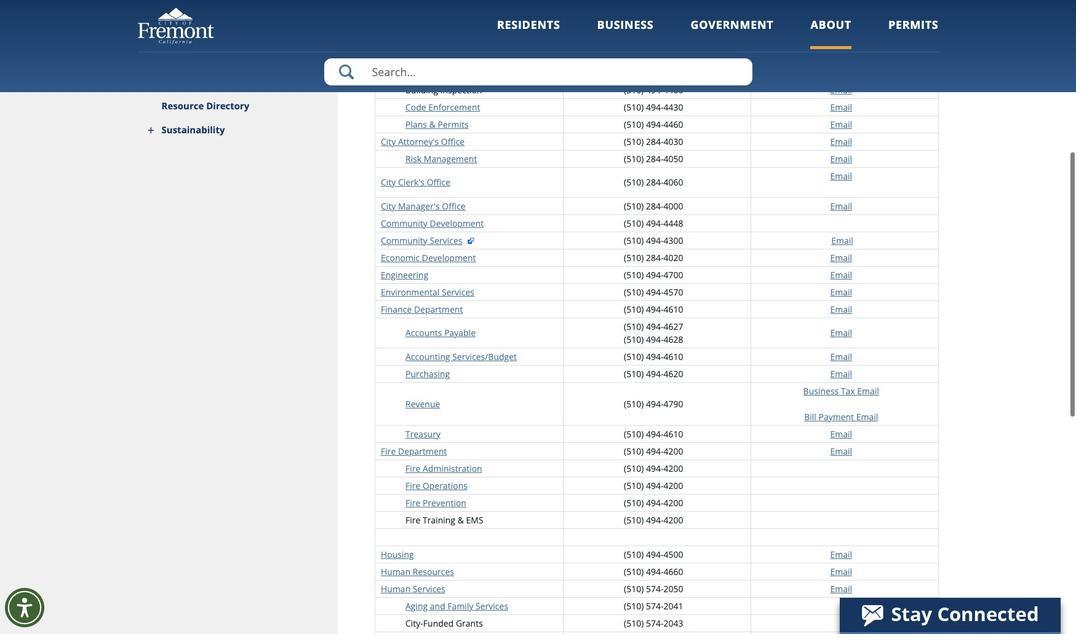 Task type: locate. For each thing, give the bounding box(es) containing it.
bill payment email
[[804, 412, 878, 423]]

pet licensing
[[405, 33, 458, 44]]

284- for 4000
[[646, 201, 664, 212]]

(510) 494-4400
[[624, 50, 683, 61], [624, 84, 683, 96]]

2 city from the top
[[381, 177, 396, 189]]

1 vertical spatial business
[[803, 386, 839, 397]]

1 (510) 494-4610 from the top
[[624, 304, 683, 316]]

family
[[448, 601, 473, 613]]

0 vertical spatial 790-
[[646, 9, 664, 21]]

0 horizontal spatial business
[[597, 17, 654, 32]]

22 494- from the top
[[646, 567, 664, 578]]

3 4200 from the top
[[664, 480, 683, 492]]

1 vertical spatial development
[[422, 252, 476, 264]]

sustainability link
[[138, 118, 338, 142]]

residents
[[497, 17, 560, 32]]

9 494- from the top
[[646, 304, 664, 316]]

economic development
[[381, 252, 476, 264]]

4 494- from the top
[[646, 119, 664, 130]]

31 (510) from the top
[[624, 601, 644, 613]]

(510) 284-4030
[[624, 136, 683, 148]]

4610 down 4628
[[664, 351, 683, 363]]

4030
[[664, 136, 683, 148]]

0 vertical spatial 574-
[[646, 584, 664, 596]]

494- for environmental services
[[646, 287, 664, 298]]

2 community from the top
[[381, 235, 428, 247]]

code enforcement link
[[405, 101, 480, 113]]

engineering
[[381, 269, 428, 281]]

(510) 494-4200
[[624, 446, 683, 458], [624, 463, 683, 475], [624, 480, 683, 492], [624, 498, 683, 509], [624, 515, 683, 527]]

community for community services
[[381, 235, 428, 247]]

email for human resources
[[830, 567, 852, 578]]

fire prevention
[[405, 498, 466, 509]]

city left manager's at left
[[381, 201, 396, 212]]

payment
[[819, 412, 854, 423]]

email for finance department
[[830, 304, 852, 316]]

1 (510) 494-4200 from the top
[[624, 446, 683, 458]]

city left attorney's
[[381, 136, 396, 148]]

email for city clerk's office
[[830, 170, 852, 182]]

(510) for community development
[[624, 218, 644, 229]]

email for fire department
[[830, 446, 852, 458]]

management
[[424, 153, 477, 165]]

department down the environmental services link
[[414, 304, 463, 316]]

7 494- from the top
[[646, 269, 664, 281]]

city for city attorney's office
[[381, 136, 396, 148]]

0 vertical spatial business
[[597, 17, 654, 32]]

1 vertical spatial 574-
[[646, 601, 664, 613]]

4660
[[664, 567, 683, 578]]

2 vertical spatial 4610
[[664, 429, 683, 440]]

284- for 4020
[[646, 252, 664, 264]]

494- for fire department
[[646, 446, 664, 458]]

(510) for fire department
[[624, 446, 644, 458]]

4 284- from the top
[[646, 201, 664, 212]]

21 (510) from the top
[[624, 399, 644, 410]]

email for code enforcement
[[830, 101, 852, 113]]

email for accounts payable
[[830, 328, 852, 339]]

494- for fire operations
[[646, 480, 664, 492]]

2 human from the top
[[381, 584, 411, 596]]

(510) for code enforcement
[[624, 101, 644, 113]]

11 494- from the top
[[646, 334, 664, 346]]

4 4200 from the top
[[664, 498, 683, 509]]

(510) 494-4790
[[624, 399, 683, 410]]

our story
[[162, 76, 206, 88]]

fire for fire permits/inspections
[[405, 67, 420, 79]]

4020
[[664, 252, 683, 264]]

resource directory
[[162, 100, 249, 112]]

animal shelter
[[405, 9, 464, 21]]

11 (510) from the top
[[624, 218, 644, 229]]

(510) for fire prevention
[[624, 498, 644, 509]]

10 (510) from the top
[[624, 201, 644, 212]]

& left ems
[[458, 515, 464, 527]]

2 (510) from the top
[[624, 33, 644, 44]]

1 horizontal spatial &
[[458, 515, 464, 527]]

revenue link
[[405, 399, 440, 410]]

email link for risk management
[[830, 153, 852, 165]]

(510) 790-6644
[[624, 33, 683, 44]]

environmental
[[381, 287, 440, 298]]

16 (510) from the top
[[624, 304, 644, 316]]

office up community development
[[442, 201, 466, 212]]

(510) 494-4610 down (510) 494-4790 at the bottom right
[[624, 429, 683, 440]]

494-
[[646, 50, 664, 61], [646, 84, 664, 96], [646, 101, 664, 113], [646, 119, 664, 130], [646, 218, 664, 229], [646, 235, 664, 247], [646, 269, 664, 281], [646, 287, 664, 298], [646, 304, 664, 316], [646, 321, 664, 333], [646, 334, 664, 346], [646, 351, 664, 363], [646, 368, 664, 380], [646, 399, 664, 410], [646, 429, 664, 440], [646, 446, 664, 458], [646, 463, 664, 475], [646, 480, 664, 492], [646, 498, 664, 509], [646, 515, 664, 527], [646, 549, 664, 561], [646, 567, 664, 578]]

(510) 494-4610
[[624, 304, 683, 316], [624, 351, 683, 363], [624, 429, 683, 440]]

bill
[[804, 412, 816, 423]]

human down housing "link"
[[381, 567, 411, 578]]

284- down '(510) 284-4030' on the right top of the page
[[646, 153, 664, 165]]

494- for accounting services/budget
[[646, 351, 664, 363]]

email link for treasury
[[830, 429, 852, 440]]

0 horizontal spatial permits
[[438, 119, 469, 130]]

5 284- from the top
[[646, 252, 664, 264]]

development down community services link
[[422, 252, 476, 264]]

purchasing
[[405, 368, 450, 380]]

human up "aging"
[[381, 584, 411, 596]]

city left clerk's
[[381, 177, 396, 189]]

services down 'community development' link
[[430, 235, 462, 247]]

284- up (510) 494-4448
[[646, 201, 664, 212]]

1 284- from the top
[[646, 136, 664, 148]]

2 574- from the top
[[646, 601, 664, 613]]

21 494- from the top
[[646, 549, 664, 561]]

human resources link
[[381, 567, 454, 578]]

1 city from the top
[[381, 136, 396, 148]]

email link for accounting services/budget
[[830, 351, 852, 363]]

services for human services
[[413, 584, 445, 596]]

12 494- from the top
[[646, 351, 664, 363]]

1 vertical spatial permits
[[438, 119, 469, 130]]

26 (510) from the top
[[624, 498, 644, 509]]

6 (510) from the top
[[624, 119, 644, 130]]

department down treasury "link"
[[398, 446, 447, 458]]

494- for housing
[[646, 549, 664, 561]]

19 494- from the top
[[646, 498, 664, 509]]

building and safety link
[[381, 50, 458, 61]]

0 horizontal spatial &
[[429, 119, 436, 130]]

1 vertical spatial department
[[398, 446, 447, 458]]

services down resources
[[413, 584, 445, 596]]

3 city from the top
[[381, 201, 396, 212]]

finance department link
[[381, 304, 463, 316]]

2 (510) 494-4200 from the top
[[624, 463, 683, 475]]

1 (510) from the top
[[624, 9, 644, 21]]

22 (510) from the top
[[624, 429, 644, 440]]

human
[[381, 567, 411, 578], [381, 584, 411, 596]]

0 vertical spatial building
[[381, 50, 413, 61]]

community up economic
[[381, 235, 428, 247]]

14 494- from the top
[[646, 399, 664, 410]]

8 (510) from the top
[[624, 153, 644, 165]]

574- for 2050
[[646, 584, 664, 596]]

funded
[[423, 618, 454, 630]]

13 494- from the top
[[646, 368, 664, 380]]

community for community development
[[381, 218, 428, 229]]

574- down (510) 574-2041 at the right
[[646, 618, 664, 630]]

building up the code
[[405, 84, 438, 96]]

Search text field
[[324, 58, 752, 86]]

(510) for purchasing
[[624, 368, 644, 380]]

development up community services link
[[430, 218, 484, 229]]

574- down (510) 574-2050
[[646, 601, 664, 613]]

0 vertical spatial and
[[416, 50, 431, 61]]

24 (510) from the top
[[624, 463, 644, 475]]

code enforcement
[[405, 101, 480, 113]]

4 (510) from the top
[[624, 84, 644, 96]]

4400 down 6644
[[664, 50, 683, 61]]

(510) 494-4300
[[624, 235, 683, 247]]

attorney's
[[398, 136, 439, 148]]

20 494- from the top
[[646, 515, 664, 527]]

fire permits/inspections
[[405, 67, 503, 79]]

1 vertical spatial 790-
[[646, 33, 664, 44]]

fire
[[405, 67, 420, 79], [381, 446, 396, 458], [405, 463, 420, 475], [405, 480, 420, 492], [405, 498, 420, 509], [405, 515, 420, 527]]

and for building
[[416, 50, 431, 61]]

email link for plans & permits
[[830, 119, 852, 130]]

development for community development
[[430, 218, 484, 229]]

5 (510) 494-4200 from the top
[[624, 515, 683, 527]]

7 (510) from the top
[[624, 136, 644, 148]]

(510) 494-4430
[[624, 101, 683, 113]]

3 494- from the top
[[646, 101, 664, 113]]

30 (510) from the top
[[624, 584, 644, 596]]

5 494- from the top
[[646, 218, 664, 229]]

19 (510) from the top
[[624, 351, 644, 363]]

(510)
[[624, 9, 644, 21], [624, 33, 644, 44], [624, 50, 644, 61], [624, 84, 644, 96], [624, 101, 644, 113], [624, 119, 644, 130], [624, 136, 644, 148], [624, 153, 644, 165], [624, 177, 644, 189], [624, 201, 644, 212], [624, 218, 644, 229], [624, 235, 644, 247], [624, 252, 644, 264], [624, 269, 644, 281], [624, 287, 644, 298], [624, 304, 644, 316], [624, 321, 644, 333], [624, 334, 644, 346], [624, 351, 644, 363], [624, 368, 644, 380], [624, 399, 644, 410], [624, 429, 644, 440], [624, 446, 644, 458], [624, 463, 644, 475], [624, 480, 644, 492], [624, 498, 644, 509], [624, 515, 644, 527], [624, 549, 644, 561], [624, 567, 644, 578], [624, 584, 644, 596], [624, 601, 644, 613], [624, 618, 644, 630]]

business for business
[[597, 17, 654, 32]]

1 vertical spatial (510) 494-4400
[[624, 84, 683, 96]]

(510) for risk management
[[624, 153, 644, 165]]

accounting
[[405, 351, 450, 363]]

28 (510) from the top
[[624, 549, 644, 561]]

1 4200 from the top
[[664, 446, 683, 458]]

15 494- from the top
[[646, 429, 664, 440]]

(510) for human services
[[624, 584, 644, 596]]

email for human services
[[830, 584, 852, 596]]

790- for 6640
[[646, 9, 664, 21]]

18 494- from the top
[[646, 480, 664, 492]]

0 vertical spatial &
[[429, 119, 436, 130]]

department for finance department
[[414, 304, 463, 316]]

business link
[[597, 17, 654, 49]]

574- down (510) 494-4660
[[646, 584, 664, 596]]

4400 up 4430
[[664, 84, 683, 96]]

(510) 494-4200 for fire operations
[[624, 480, 683, 492]]

0 vertical spatial community
[[381, 218, 428, 229]]

4570
[[664, 287, 683, 298]]

2 (510) 494-4610 from the top
[[624, 351, 683, 363]]

office for city attorney's office
[[441, 136, 465, 148]]

8 494- from the top
[[646, 287, 664, 298]]

(510) for aging and family services
[[624, 601, 644, 613]]

2 vertical spatial office
[[442, 201, 466, 212]]

accounts payable
[[405, 328, 476, 339]]

1 vertical spatial &
[[458, 515, 464, 527]]

email link for animal shelter
[[830, 2, 852, 14]]

20 (510) from the top
[[624, 368, 644, 380]]

& right plans
[[429, 119, 436, 130]]

0 vertical spatial department
[[414, 304, 463, 316]]

494- for finance department
[[646, 304, 664, 316]]

0 vertical spatial 4400
[[664, 50, 683, 61]]

790- up (510) 790-6644 at right
[[646, 9, 664, 21]]

email link
[[830, 2, 852, 14], [830, 67, 852, 79], [830, 84, 852, 96], [830, 101, 852, 113], [830, 119, 852, 130], [830, 136, 852, 148], [830, 153, 852, 165], [830, 170, 852, 182], [830, 201, 852, 212], [831, 235, 853, 247], [830, 252, 852, 264], [830, 269, 852, 281], [830, 287, 852, 298], [830, 304, 852, 316], [830, 328, 852, 339], [830, 351, 852, 363], [830, 368, 852, 380], [830, 429, 852, 440], [830, 446, 852, 458], [830, 549, 852, 561], [830, 567, 852, 578], [830, 584, 852, 596]]

0 vertical spatial (510) 494-4610
[[624, 304, 683, 316]]

0 vertical spatial permits
[[888, 17, 939, 32]]

284- down the (510) 494-4300
[[646, 252, 664, 264]]

email for plans & permits
[[830, 119, 852, 130]]

15 (510) from the top
[[624, 287, 644, 298]]

1 human from the top
[[381, 567, 411, 578]]

2 (510) 494-4400 from the top
[[624, 84, 683, 96]]

0 vertical spatial city
[[381, 136, 396, 148]]

284-
[[646, 136, 664, 148], [646, 153, 664, 165], [646, 177, 664, 189], [646, 201, 664, 212], [646, 252, 664, 264]]

1 494- from the top
[[646, 50, 664, 61]]

4 (510) 494-4200 from the top
[[624, 498, 683, 509]]

(510) 494-4500
[[624, 549, 683, 561]]

building down pet
[[381, 50, 413, 61]]

284- down (510) 494-4460
[[646, 136, 664, 148]]

12 (510) from the top
[[624, 235, 644, 247]]

2 4610 from the top
[[664, 351, 683, 363]]

building and safety
[[381, 50, 458, 61]]

494- for revenue
[[646, 399, 664, 410]]

(510) for city clerk's office
[[624, 177, 644, 189]]

3 (510) 494-4200 from the top
[[624, 480, 683, 492]]

risk management link
[[405, 153, 477, 165]]

and up funded
[[430, 601, 445, 613]]

(510) for pet licensing
[[624, 33, 644, 44]]

2 vertical spatial 574-
[[646, 618, 664, 630]]

5 4200 from the top
[[664, 515, 683, 527]]

1 vertical spatial human
[[381, 584, 411, 596]]

and down pet licensing
[[416, 50, 431, 61]]

3 284- from the top
[[646, 177, 664, 189]]

1 vertical spatial 4400
[[664, 84, 683, 96]]

safety
[[433, 50, 458, 61]]

economic
[[381, 252, 420, 264]]

(510) 494-4610 for services/budget
[[624, 351, 683, 363]]

department for fire department
[[398, 446, 447, 458]]

resource
[[162, 100, 204, 112]]

city-
[[405, 618, 423, 630]]

6 494- from the top
[[646, 235, 664, 247]]

office down risk management
[[427, 177, 450, 189]]

284- up (510) 284-4000
[[646, 177, 664, 189]]

1 community from the top
[[381, 218, 428, 229]]

0 vertical spatial (510) 494-4400
[[624, 50, 683, 61]]

17 494- from the top
[[646, 463, 664, 475]]

29 (510) from the top
[[624, 567, 644, 578]]

(510) 494-4610 down (510) 494-4570
[[624, 304, 683, 316]]

sustainability
[[162, 124, 225, 136]]

government
[[691, 17, 774, 32]]

4200 for administration
[[664, 463, 683, 475]]

2 vertical spatial city
[[381, 201, 396, 212]]

finance department
[[381, 304, 463, 316]]

10 494- from the top
[[646, 321, 664, 333]]

animal
[[405, 9, 433, 21]]

13 (510) from the top
[[624, 252, 644, 264]]

services for community services
[[430, 235, 462, 247]]

1 horizontal spatial business
[[803, 386, 839, 397]]

fire training & ems
[[405, 515, 483, 527]]

25 (510) from the top
[[624, 480, 644, 492]]

permits
[[888, 17, 939, 32], [438, 119, 469, 130]]

email link for city clerk's office
[[830, 170, 852, 182]]

(510) for animal shelter
[[624, 9, 644, 21]]

1 4610 from the top
[[664, 304, 683, 316]]

23 (510) from the top
[[624, 446, 644, 458]]

14 (510) from the top
[[624, 269, 644, 281]]

3 (510) from the top
[[624, 50, 644, 61]]

5 (510) from the top
[[624, 101, 644, 113]]

services up finance department link
[[442, 287, 474, 298]]

fire for fire training & ems
[[405, 515, 420, 527]]

1 vertical spatial and
[[430, 601, 445, 613]]

email link for fire department
[[830, 446, 852, 458]]

1 vertical spatial building
[[405, 84, 438, 96]]

(510) 494-4460
[[624, 119, 683, 130]]

16 494- from the top
[[646, 446, 664, 458]]

790- for 6644
[[646, 33, 664, 44]]

business
[[597, 17, 654, 32], [803, 386, 839, 397]]

3 574- from the top
[[646, 618, 664, 630]]

community services
[[381, 235, 462, 247]]

(510) for accounting services/budget
[[624, 351, 644, 363]]

and for aging
[[430, 601, 445, 613]]

accounting services/budget link
[[405, 351, 517, 363]]

4610
[[664, 304, 683, 316], [664, 351, 683, 363], [664, 429, 683, 440]]

4700
[[664, 269, 683, 281]]

0 vertical spatial office
[[441, 136, 465, 148]]

0 vertical spatial human
[[381, 567, 411, 578]]

2 284- from the top
[[646, 153, 664, 165]]

2 790- from the top
[[646, 33, 664, 44]]

office up management
[[441, 136, 465, 148]]

790- down (510) 790-6640 at right top
[[646, 33, 664, 44]]

4610 down 4790
[[664, 429, 683, 440]]

1 vertical spatial 4610
[[664, 351, 683, 363]]

1 vertical spatial city
[[381, 177, 396, 189]]

4610 down 4570 on the top of the page
[[664, 304, 683, 316]]

2 vertical spatial (510) 494-4610
[[624, 429, 683, 440]]

1 vertical spatial (510) 494-4610
[[624, 351, 683, 363]]

(510) 494-4400 up (510) 494-4430
[[624, 84, 683, 96]]

business up (510) 790-6644 at right
[[597, 17, 654, 32]]

1 790- from the top
[[646, 9, 664, 21]]

2 4200 from the top
[[664, 463, 683, 475]]

email link for accounts payable
[[830, 328, 852, 339]]

and
[[416, 50, 431, 61], [430, 601, 445, 613]]

community down manager's at left
[[381, 218, 428, 229]]

(510) 494-4400 down (510) 790-6644 at right
[[624, 50, 683, 61]]

574- for 2041
[[646, 601, 664, 613]]

government link
[[691, 17, 774, 49]]

494- for fire administration
[[646, 463, 664, 475]]

0 vertical spatial development
[[430, 218, 484, 229]]

1 574- from the top
[[646, 584, 664, 596]]

(510) 494-4610 up "(510) 494-4620"
[[624, 351, 683, 363]]

9 (510) from the top
[[624, 177, 644, 189]]

(510) for treasury
[[624, 429, 644, 440]]

business left tax
[[803, 386, 839, 397]]

email for housing
[[830, 549, 852, 561]]

email for engineering
[[830, 269, 852, 281]]

0 vertical spatial 4610
[[664, 304, 683, 316]]

1 vertical spatial office
[[427, 177, 450, 189]]

1 vertical spatial community
[[381, 235, 428, 247]]

4790
[[664, 399, 683, 410]]

department
[[414, 304, 463, 316], [398, 446, 447, 458]]



Task type: describe. For each thing, give the bounding box(es) containing it.
fire for fire operations
[[405, 480, 420, 492]]

fire prevention link
[[405, 498, 466, 509]]

(510) 494-4200 for fire administration
[[624, 463, 683, 475]]

494- for code enforcement
[[646, 101, 664, 113]]

email link for city manager's office
[[830, 201, 852, 212]]

tax
[[841, 386, 855, 397]]

licensing
[[421, 33, 458, 44]]

environmental services
[[381, 287, 474, 298]]

pet licensing link
[[405, 33, 470, 44]]

fire administration link
[[405, 463, 482, 475]]

aging
[[405, 601, 428, 613]]

residents link
[[497, 17, 560, 49]]

fire for fire prevention
[[405, 498, 420, 509]]

permits/inspections
[[423, 67, 503, 79]]

4300
[[664, 235, 683, 247]]

story
[[182, 76, 206, 88]]

(510) 284-4020
[[624, 252, 683, 264]]

284- for 4050
[[646, 153, 664, 165]]

human for human services
[[381, 584, 411, 596]]

(510) 284-4000
[[624, 201, 683, 212]]

city manager's office link
[[381, 201, 466, 212]]

accounts
[[405, 328, 442, 339]]

(510) 494-4660
[[624, 567, 683, 578]]

economic development link
[[381, 252, 476, 264]]

city for city clerk's office
[[381, 177, 396, 189]]

2 494- from the top
[[646, 84, 664, 96]]

4610 for department
[[664, 304, 683, 316]]

2 4400 from the top
[[664, 84, 683, 96]]

about
[[811, 17, 852, 32]]

284- for 4030
[[646, 136, 664, 148]]

email link for human resources
[[830, 567, 852, 578]]

1 horizontal spatial permits
[[888, 17, 939, 32]]

aging and family services link
[[405, 601, 508, 613]]

4200 for department
[[664, 446, 683, 458]]

4610 for services/budget
[[664, 351, 683, 363]]

27 (510) from the top
[[624, 515, 644, 527]]

fire administration
[[405, 463, 482, 475]]

risk management
[[405, 153, 477, 165]]

directory
[[206, 100, 249, 112]]

574- for 2043
[[646, 618, 664, 630]]

email link for purchasing
[[830, 368, 852, 380]]

494- for community services
[[646, 235, 664, 247]]

city manager's office
[[381, 201, 466, 212]]

email for city attorney's office
[[830, 136, 852, 148]]

code
[[405, 101, 426, 113]]

email link for engineering
[[830, 269, 852, 281]]

(510) for engineering
[[624, 269, 644, 281]]

4000
[[664, 201, 683, 212]]

(510) for city attorney's office
[[624, 136, 644, 148]]

(510) 494-4700
[[624, 269, 683, 281]]

human services link
[[381, 584, 445, 596]]

human resources
[[381, 567, 454, 578]]

4060
[[664, 177, 683, 189]]

about link
[[811, 17, 852, 49]]

email link for human services
[[830, 584, 852, 596]]

18 (510) from the top
[[624, 334, 644, 346]]

stay connected image
[[840, 599, 1060, 633]]

(510) 574-2041
[[624, 601, 683, 613]]

(510) for fire administration
[[624, 463, 644, 475]]

training
[[423, 515, 455, 527]]

office for city manager's office
[[442, 201, 466, 212]]

risk
[[405, 153, 422, 165]]

3 (510) 494-4610 from the top
[[624, 429, 683, 440]]

purchasing link
[[405, 368, 450, 380]]

our story link
[[138, 70, 338, 94]]

business for business tax email
[[803, 386, 839, 397]]

city clerk's office link
[[381, 177, 450, 189]]

email for city manager's office
[[830, 201, 852, 212]]

city attorney's office
[[381, 136, 465, 148]]

services up "grants"
[[476, 601, 508, 613]]

(510) for revenue
[[624, 399, 644, 410]]

housing
[[381, 549, 414, 561]]

aging and family services
[[405, 601, 508, 613]]

(510) 494-4200 for fire department
[[624, 446, 683, 458]]

business tax email
[[803, 386, 879, 397]]

development for economic development
[[422, 252, 476, 264]]

city clerk's office
[[381, 177, 450, 189]]

(510) 574-2050
[[624, 584, 683, 596]]

3 4610 from the top
[[664, 429, 683, 440]]

email link for community services
[[831, 235, 853, 247]]

services/budget
[[452, 351, 517, 363]]

plans & permits
[[405, 119, 469, 130]]

fire operations link
[[405, 480, 468, 492]]

manager's
[[398, 201, 440, 212]]

(510) 284-4060
[[624, 177, 683, 189]]

email link for environmental services
[[830, 287, 852, 298]]

bill payment email link
[[804, 412, 878, 423]]

services for environmental services
[[442, 287, 474, 298]]

(510) 494-4610 for department
[[624, 304, 683, 316]]

4460
[[664, 119, 683, 130]]

(510) for housing
[[624, 549, 644, 561]]

treasury
[[405, 429, 441, 440]]

(510) for finance department
[[624, 304, 644, 316]]

treasury link
[[405, 429, 441, 440]]

human for human resources
[[381, 567, 411, 578]]

fire operations
[[405, 480, 468, 492]]

building inspection
[[405, 84, 482, 96]]

email link for finance department
[[830, 304, 852, 316]]

4200 for operations
[[664, 480, 683, 492]]

4200 for prevention
[[664, 498, 683, 509]]

resources
[[413, 567, 454, 578]]

(510) for city manager's office
[[624, 201, 644, 212]]

(510) for economic development
[[624, 252, 644, 264]]

accounts payable link
[[405, 328, 476, 339]]

494- for fire prevention
[[646, 498, 664, 509]]

email for risk management
[[830, 153, 852, 165]]

(510) for environmental services
[[624, 287, 644, 298]]

fire department link
[[381, 446, 447, 458]]

4448
[[664, 218, 683, 229]]

17 (510) from the top
[[624, 321, 644, 333]]

(510) for fire operations
[[624, 480, 644, 492]]

2050
[[664, 584, 683, 596]]

494- for treasury
[[646, 429, 664, 440]]

32 (510) from the top
[[624, 618, 644, 630]]

email for economic development
[[830, 252, 852, 264]]

email for treasury
[[830, 429, 852, 440]]

(510) 494-4570
[[624, 287, 683, 298]]

(510) for community services
[[624, 235, 644, 247]]

(510) for building and safety
[[624, 50, 644, 61]]

building for building inspection
[[405, 84, 438, 96]]

1 4400 from the top
[[664, 50, 683, 61]]

fire for fire administration
[[405, 463, 420, 475]]

animal shelter link
[[405, 9, 476, 21]]

6640
[[664, 9, 683, 21]]

email for environmental services
[[830, 287, 852, 298]]

494- for purchasing
[[646, 368, 664, 380]]

housing link
[[381, 549, 414, 561]]

revenue
[[405, 399, 440, 410]]

494- for human resources
[[646, 567, 664, 578]]

office for city clerk's office
[[427, 177, 450, 189]]

email for purchasing
[[830, 368, 852, 380]]

permits link
[[888, 17, 939, 49]]

email for accounting services/budget
[[830, 351, 852, 363]]

grants
[[456, 618, 483, 630]]

email link for code enforcement
[[830, 101, 852, 113]]

shelter
[[436, 9, 464, 21]]

4628
[[664, 334, 683, 346]]

2041
[[664, 601, 683, 613]]

2043
[[664, 618, 683, 630]]

(510) 790-6640
[[624, 9, 683, 21]]

human services
[[381, 584, 445, 596]]

email link for housing
[[830, 549, 852, 561]]

operations
[[423, 480, 468, 492]]

(510) 494-4620
[[624, 368, 683, 380]]

prevention
[[423, 498, 466, 509]]

pet
[[405, 33, 419, 44]]

business tax email link
[[803, 386, 879, 397]]

284- for 4060
[[646, 177, 664, 189]]

plans & permits link
[[405, 119, 469, 130]]

4500
[[664, 549, 683, 561]]

1 (510) 494-4400 from the top
[[624, 50, 683, 61]]

email for community services
[[831, 235, 853, 247]]

email link for economic development
[[830, 252, 852, 264]]

environmental services link
[[381, 287, 474, 298]]

accounting services/budget
[[405, 351, 517, 363]]



Task type: vqa. For each thing, say whether or not it's contained in the screenshot.
Human for Human Services
yes



